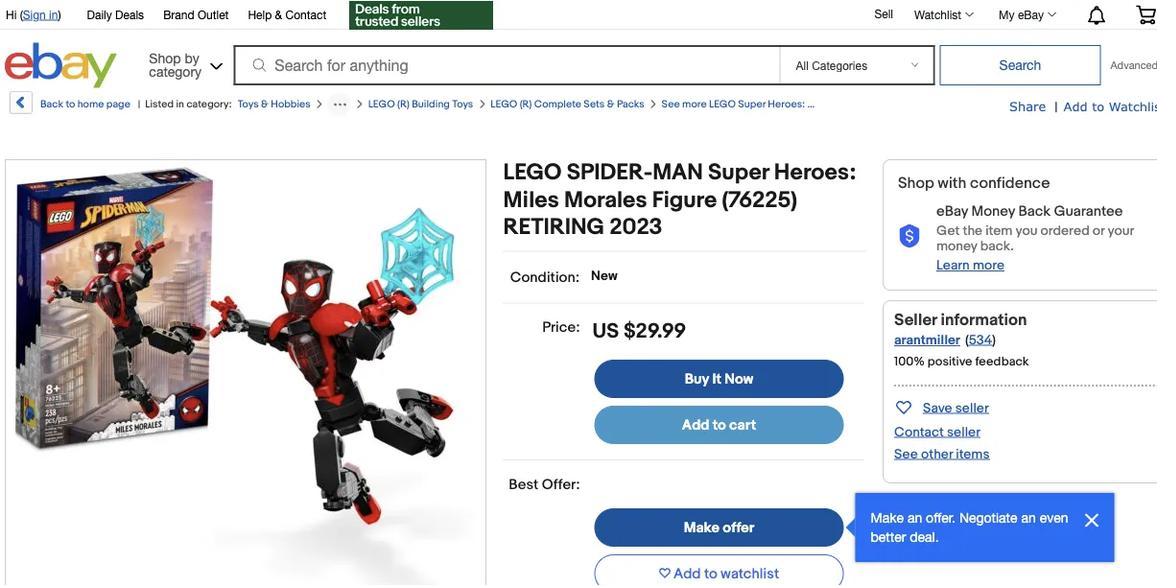 Task type: describe. For each thing, give the bounding box(es) containing it.
miles for more
[[808, 98, 833, 110]]

534 link
[[969, 332, 993, 348]]

100%
[[895, 355, 925, 370]]

back to home page link
[[8, 91, 130, 121]]

deals
[[115, 8, 144, 21]]

& for toys
[[261, 98, 269, 110]]

arantmiller link
[[895, 333, 961, 349]]

by
[[185, 50, 199, 66]]

outlet
[[198, 8, 229, 21]]

lego for man
[[504, 159, 562, 187]]

best offer:
[[509, 476, 580, 494]]

(76225...
[[907, 98, 945, 110]]

heroes: for (76225...
[[768, 98, 806, 110]]

more inside ebay money back guarantee get the item you ordered or your money back. learn more
[[973, 258, 1005, 274]]

confidence
[[971, 174, 1051, 192]]

save seller
[[924, 400, 990, 417]]

the
[[963, 223, 983, 240]]

complete
[[535, 98, 582, 110]]

even
[[1040, 510, 1069, 526]]

seller for save
[[956, 400, 990, 417]]

back inside ebay money back guarantee get the item you ordered or your money back. learn more
[[1019, 203, 1051, 220]]

packs
[[617, 98, 645, 110]]

price:
[[543, 319, 580, 337]]

hi ( sign in )
[[6, 8, 61, 21]]

0 vertical spatial see
[[662, 98, 680, 110]]

& for help
[[275, 8, 282, 21]]

lego spider-man super heroes: miles morales figure (76225) retiring 2023 - picture 1 of 1 image
[[6, 160, 486, 587]]

retiring
[[504, 214, 605, 241]]

(r) for complete
[[520, 98, 532, 110]]

see more lego super heroes: miles morales figure (76225... link
[[662, 98, 945, 110]]

share button
[[1010, 98, 1047, 115]]

arantmiller
[[895, 333, 961, 349]]

sell link
[[866, 7, 902, 20]]

add to cart
[[682, 417, 757, 434]]

brand outlet
[[163, 8, 229, 21]]

to for home
[[66, 98, 75, 110]]

save seller button
[[895, 396, 990, 419]]

man
[[653, 159, 703, 187]]

us
[[593, 319, 619, 344]]

figure for (76225)
[[653, 187, 718, 214]]

sets
[[584, 98, 605, 110]]

help & contact
[[248, 8, 327, 21]]

hobbies
[[271, 98, 311, 110]]

Search for anything text field
[[237, 47, 776, 84]]

brand
[[163, 8, 194, 21]]

help & contact link
[[248, 5, 327, 26]]

ebay money back guarantee get the item you ordered or your money back. learn more
[[937, 203, 1135, 274]]

offer
[[723, 520, 755, 537]]

sign in link
[[23, 8, 58, 21]]

shop with confidence
[[899, 174, 1051, 192]]

1 an from the left
[[908, 510, 923, 526]]

contact seller link
[[895, 424, 981, 441]]

or
[[1093, 223, 1105, 240]]

lego spider-man super heroes: miles morales figure (76225) retiring 2023 main content
[[504, 159, 866, 587]]

(r) for building
[[397, 98, 410, 110]]

make an offer. negotiate an even better deal.
[[871, 510, 1069, 545]]

figure for (76225...
[[875, 98, 904, 110]]

make an offer. negotiate an even better deal. tooltip
[[856, 494, 1115, 563]]

lego (r) complete sets & packs link
[[491, 98, 645, 110]]

(76225)
[[723, 187, 798, 214]]

make for make offer
[[684, 520, 720, 537]]

2 toys from the left
[[452, 98, 474, 110]]

$29.99
[[624, 319, 687, 344]]

now
[[725, 371, 754, 388]]

shop for shop with confidence
[[899, 174, 935, 192]]

make offer link
[[595, 509, 844, 547]]

building
[[412, 98, 450, 110]]

brand outlet link
[[163, 5, 229, 26]]

add to watchlist link
[[595, 555, 844, 587]]

guarantee
[[1055, 203, 1124, 220]]

add inside share | add to watchlis
[[1064, 98, 1088, 113]]

daily deals link
[[87, 5, 144, 26]]

best
[[509, 476, 539, 494]]

hi
[[6, 8, 17, 21]]

my ebay link
[[989, 3, 1066, 26]]

contact inside contact seller see other items
[[895, 424, 945, 441]]

learn more link
[[937, 258, 1005, 274]]

ordered
[[1041, 223, 1090, 240]]

watchlist
[[915, 8, 962, 21]]

shop for shop by category
[[149, 50, 181, 66]]

watchlist
[[721, 566, 780, 583]]

offer.
[[927, 510, 956, 526]]

daily
[[87, 8, 112, 21]]

listed
[[145, 98, 174, 110]]

back to home page
[[40, 98, 130, 110]]

negotiate
[[960, 510, 1018, 526]]

save
[[924, 400, 953, 417]]

information
[[941, 310, 1028, 330]]

category
[[149, 63, 202, 79]]

2 horizontal spatial &
[[607, 98, 615, 110]]

toys & hobbies link
[[238, 98, 311, 110]]

ebay inside ebay money back guarantee get the item you ordered or your money back. learn more
[[937, 203, 969, 220]]

contact inside account navigation
[[286, 8, 327, 21]]

to for cart
[[713, 417, 727, 434]]

contact seller see other items
[[895, 424, 990, 463]]

with details__icon image
[[899, 225, 922, 249]]

lego (r) building toys link
[[368, 98, 474, 110]]

back.
[[981, 239, 1015, 255]]

condition:
[[510, 269, 580, 286]]



Task type: locate. For each thing, give the bounding box(es) containing it.
in right listed
[[176, 98, 184, 110]]

534
[[969, 332, 993, 348]]

1 horizontal spatial see
[[895, 446, 919, 463]]

sell
[[875, 7, 894, 20]]

0 horizontal spatial in
[[49, 8, 58, 21]]

0 vertical spatial in
[[49, 8, 58, 21]]

seller right save
[[956, 400, 990, 417]]

1 horizontal spatial &
[[275, 8, 282, 21]]

super inside 'lego spider-man super heroes: miles morales figure (76225) retiring 2023'
[[708, 159, 770, 187]]

1 vertical spatial seller
[[948, 424, 981, 441]]

us $29.99
[[593, 319, 687, 344]]

with
[[938, 174, 967, 192]]

seller
[[956, 400, 990, 417], [948, 424, 981, 441]]

(r)
[[397, 98, 410, 110], [520, 98, 532, 110]]

0 horizontal spatial see
[[662, 98, 680, 110]]

1 horizontal spatial more
[[973, 258, 1005, 274]]

add for add to cart
[[682, 417, 710, 434]]

buy
[[685, 371, 710, 388]]

1 vertical spatial more
[[973, 258, 1005, 274]]

add to watchlis link
[[1064, 98, 1158, 115]]

1 vertical spatial shop
[[899, 174, 935, 192]]

| inside share | add to watchlis
[[1055, 99, 1059, 115]]

2 (r) from the left
[[520, 98, 532, 110]]

in right the sign
[[49, 8, 58, 21]]

toys right building
[[452, 98, 474, 110]]

0 horizontal spatial an
[[908, 510, 923, 526]]

get the coupon image
[[350, 1, 494, 30]]

0 vertical spatial shop
[[149, 50, 181, 66]]

1 horizontal spatial |
[[1055, 99, 1059, 115]]

toys & hobbies
[[238, 98, 311, 110]]

lego spider-man super heroes: miles morales figure (76225) retiring 2023
[[504, 159, 857, 241]]

1 horizontal spatial miles
[[808, 98, 833, 110]]

an up the deal.
[[908, 510, 923, 526]]

lego (r) building toys
[[368, 98, 474, 110]]

0 vertical spatial more
[[683, 98, 707, 110]]

seller
[[895, 310, 938, 330]]

to left 'watchlist'
[[705, 566, 718, 583]]

1 horizontal spatial back
[[1019, 203, 1051, 220]]

0 horizontal spatial shop
[[149, 50, 181, 66]]

& right help
[[275, 8, 282, 21]]

0 horizontal spatial back
[[40, 98, 63, 110]]

0 horizontal spatial figure
[[653, 187, 718, 214]]

ebay inside account navigation
[[1019, 8, 1045, 21]]

1 horizontal spatial in
[[176, 98, 184, 110]]

lego for complete
[[491, 98, 518, 110]]

0 horizontal spatial toys
[[238, 98, 259, 110]]

0 horizontal spatial morales
[[565, 187, 648, 214]]

add right 'share'
[[1064, 98, 1088, 113]]

to inside share | add to watchlis
[[1093, 98, 1105, 113]]

sign
[[23, 8, 46, 21]]

add to watchlist
[[674, 566, 780, 583]]

1 vertical spatial morales
[[565, 187, 648, 214]]

( down 'information'
[[966, 332, 969, 348]]

more
[[683, 98, 707, 110], [973, 258, 1005, 274]]

0 horizontal spatial make
[[684, 520, 720, 537]]

advanced
[[1111, 59, 1158, 72]]

seller for contact
[[948, 424, 981, 441]]

1 toys from the left
[[238, 98, 259, 110]]

morales for man
[[565, 187, 648, 214]]

make inside make an offer. negotiate an even better deal.
[[871, 510, 904, 526]]

make inside lego spider-man super heroes: miles morales figure (76225) retiring 2023 main content
[[684, 520, 720, 537]]

it
[[713, 371, 722, 388]]

1 vertical spatial figure
[[653, 187, 718, 214]]

1 horizontal spatial )
[[993, 332, 997, 348]]

share | add to watchlis
[[1010, 98, 1158, 115]]

2 an from the left
[[1022, 510, 1037, 526]]

ebay up get
[[937, 203, 969, 220]]

( right hi
[[20, 8, 23, 21]]

lego left building
[[368, 98, 395, 110]]

(r) left building
[[397, 98, 410, 110]]

see left 'other'
[[895, 446, 919, 463]]

daily deals
[[87, 8, 144, 21]]

0 vertical spatial ebay
[[1019, 8, 1045, 21]]

seller inside contact seller see other items
[[948, 424, 981, 441]]

an left 'even'
[[1022, 510, 1037, 526]]

1 horizontal spatial toys
[[452, 98, 474, 110]]

0 vertical spatial (
[[20, 8, 23, 21]]

add down buy
[[682, 417, 710, 434]]

) down 'information'
[[993, 332, 997, 348]]

0 horizontal spatial ebay
[[937, 203, 969, 220]]

make offer
[[684, 520, 755, 537]]

1 vertical spatial (
[[966, 332, 969, 348]]

0 vertical spatial )
[[58, 8, 61, 21]]

1 horizontal spatial figure
[[875, 98, 904, 110]]

shop inside shop by category
[[149, 50, 181, 66]]

figure left (76225)
[[653, 187, 718, 214]]

spider-
[[567, 159, 653, 187]]

shop by category
[[149, 50, 202, 79]]

make up better
[[871, 510, 904, 526]]

1 vertical spatial ebay
[[937, 203, 969, 220]]

your shopping cart image
[[1136, 5, 1158, 24]]

lego inside 'lego spider-man super heroes: miles morales figure (76225) retiring 2023'
[[504, 159, 562, 187]]

see more lego super heroes: miles morales figure (76225...
[[662, 98, 945, 110]]

better
[[871, 530, 907, 545]]

1 vertical spatial add
[[682, 417, 710, 434]]

advanced link
[[1102, 46, 1158, 84]]

1 horizontal spatial morales
[[835, 98, 873, 110]]

morales up new in the top of the page
[[565, 187, 648, 214]]

1 vertical spatial see
[[895, 446, 919, 463]]

contact right help
[[286, 8, 327, 21]]

1 horizontal spatial an
[[1022, 510, 1037, 526]]

my
[[1000, 8, 1015, 21]]

add to cart link
[[595, 406, 844, 445]]

help
[[248, 8, 272, 21]]

0 vertical spatial morales
[[835, 98, 873, 110]]

buy it now link
[[595, 360, 844, 399]]

your
[[1108, 223, 1135, 240]]

lego right the packs
[[709, 98, 736, 110]]

1 horizontal spatial make
[[871, 510, 904, 526]]

heroes:
[[768, 98, 806, 110], [775, 159, 857, 187]]

make
[[871, 510, 904, 526], [684, 520, 720, 537]]

0 horizontal spatial (
[[20, 8, 23, 21]]

0 horizontal spatial (r)
[[397, 98, 410, 110]]

see right the packs
[[662, 98, 680, 110]]

& inside account navigation
[[275, 8, 282, 21]]

1 vertical spatial miles
[[504, 187, 560, 214]]

1 vertical spatial )
[[993, 332, 997, 348]]

0 horizontal spatial more
[[683, 98, 707, 110]]

( inside account navigation
[[20, 8, 23, 21]]

none submit inside shop by category banner
[[940, 45, 1102, 85]]

offer:
[[542, 476, 580, 494]]

miles for spider-
[[504, 187, 560, 214]]

1 (r) from the left
[[397, 98, 410, 110]]

buy it now
[[685, 371, 754, 388]]

super for lego
[[739, 98, 766, 110]]

cart
[[730, 417, 757, 434]]

ebay right my
[[1019, 8, 1045, 21]]

account navigation
[[0, 0, 1158, 32]]

lego for building
[[368, 98, 395, 110]]

(r) left complete
[[520, 98, 532, 110]]

None submit
[[940, 45, 1102, 85]]

morales left (76225...
[[835, 98, 873, 110]]

add for add to watchlist
[[674, 566, 701, 583]]

toys right category: on the left top
[[238, 98, 259, 110]]

0 horizontal spatial contact
[[286, 8, 327, 21]]

to
[[66, 98, 75, 110], [1093, 98, 1105, 113], [713, 417, 727, 434], [705, 566, 718, 583]]

1 horizontal spatial (
[[966, 332, 969, 348]]

lego
[[368, 98, 395, 110], [491, 98, 518, 110], [709, 98, 736, 110], [504, 159, 562, 187]]

) right the sign
[[58, 8, 61, 21]]

make left offer
[[684, 520, 720, 537]]

to left cart
[[713, 417, 727, 434]]

0 horizontal spatial miles
[[504, 187, 560, 214]]

|
[[138, 98, 140, 110], [1055, 99, 1059, 115]]

morales inside 'lego spider-man super heroes: miles morales figure (76225) retiring 2023'
[[565, 187, 648, 214]]

other
[[922, 446, 954, 463]]

0 vertical spatial add
[[1064, 98, 1088, 113]]

watchlist link
[[904, 3, 983, 26]]

1 vertical spatial contact
[[895, 424, 945, 441]]

see other items link
[[895, 446, 990, 463]]

&
[[275, 8, 282, 21], [261, 98, 269, 110], [607, 98, 615, 110]]

1 vertical spatial in
[[176, 98, 184, 110]]

see inside contact seller see other items
[[895, 446, 919, 463]]

) inside account navigation
[[58, 8, 61, 21]]

1 vertical spatial back
[[1019, 203, 1051, 220]]

morales
[[835, 98, 873, 110], [565, 187, 648, 214]]

1 horizontal spatial (r)
[[520, 98, 532, 110]]

positive
[[928, 355, 973, 370]]

lego down search for anything text box
[[491, 98, 518, 110]]

) inside seller information arantmiller ( 534 ) 100% positive feedback
[[993, 332, 997, 348]]

0 vertical spatial figure
[[875, 98, 904, 110]]

shop left by
[[149, 50, 181, 66]]

home
[[78, 98, 104, 110]]

get
[[937, 223, 960, 240]]

( inside seller information arantmiller ( 534 ) 100% positive feedback
[[966, 332, 969, 348]]

heroes: inside 'lego spider-man super heroes: miles morales figure (76225) retiring 2023'
[[775, 159, 857, 187]]

you
[[1016, 223, 1038, 240]]

1 vertical spatial heroes:
[[775, 159, 857, 187]]

contact up 'other'
[[895, 424, 945, 441]]

items
[[957, 446, 990, 463]]

0 vertical spatial back
[[40, 98, 63, 110]]

category:
[[187, 98, 232, 110]]

0 vertical spatial super
[[739, 98, 766, 110]]

1 horizontal spatial contact
[[895, 424, 945, 441]]

& left hobbies
[[261, 98, 269, 110]]

2 vertical spatial add
[[674, 566, 701, 583]]

money
[[972, 203, 1016, 220]]

ebay
[[1019, 8, 1045, 21], [937, 203, 969, 220]]

to for watchlist
[[705, 566, 718, 583]]

0 horizontal spatial )
[[58, 8, 61, 21]]

seller information arantmiller ( 534 ) 100% positive feedback
[[895, 310, 1030, 370]]

heroes: for (76225)
[[775, 159, 857, 187]]

0 horizontal spatial |
[[138, 98, 140, 110]]

see
[[662, 98, 680, 110], [895, 446, 919, 463]]

make for make an offer. negotiate an even better deal.
[[871, 510, 904, 526]]

page
[[106, 98, 130, 110]]

0 vertical spatial contact
[[286, 8, 327, 21]]

to left watchlis
[[1093, 98, 1105, 113]]

item
[[986, 223, 1013, 240]]

back
[[40, 98, 63, 110], [1019, 203, 1051, 220]]

| right share 'button'
[[1055, 99, 1059, 115]]

0 vertical spatial heroes:
[[768, 98, 806, 110]]

| listed in category:
[[138, 98, 232, 110]]

1 horizontal spatial shop
[[899, 174, 935, 192]]

figure left (76225...
[[875, 98, 904, 110]]

lego up retiring
[[504, 159, 562, 187]]

back up you
[[1019, 203, 1051, 220]]

shop by category banner
[[0, 0, 1158, 93]]

miles
[[808, 98, 833, 110], [504, 187, 560, 214]]

more right the packs
[[683, 98, 707, 110]]

figure inside 'lego spider-man super heroes: miles morales figure (76225) retiring 2023'
[[653, 187, 718, 214]]

morales for lego
[[835, 98, 873, 110]]

back left home
[[40, 98, 63, 110]]

0 vertical spatial seller
[[956, 400, 990, 417]]

seller inside button
[[956, 400, 990, 417]]

miles inside 'lego spider-man super heroes: miles morales figure (76225) retiring 2023'
[[504, 187, 560, 214]]

seller up items
[[948, 424, 981, 441]]

more down back.
[[973, 258, 1005, 274]]

0 vertical spatial miles
[[808, 98, 833, 110]]

| left listed
[[138, 98, 140, 110]]

2023
[[610, 214, 663, 241]]

0 horizontal spatial &
[[261, 98, 269, 110]]

new
[[591, 268, 618, 285]]

& right sets
[[607, 98, 615, 110]]

shop left with
[[899, 174, 935, 192]]

to left home
[[66, 98, 75, 110]]

shop by category button
[[141, 43, 227, 84]]

add down make offer link
[[674, 566, 701, 583]]

super for man
[[708, 159, 770, 187]]

1 vertical spatial super
[[708, 159, 770, 187]]

1 horizontal spatial ebay
[[1019, 8, 1045, 21]]

in inside account navigation
[[49, 8, 58, 21]]



Task type: vqa. For each thing, say whether or not it's contained in the screenshot.
99.9% for + $18.00 shipping text field associated with Japan
no



